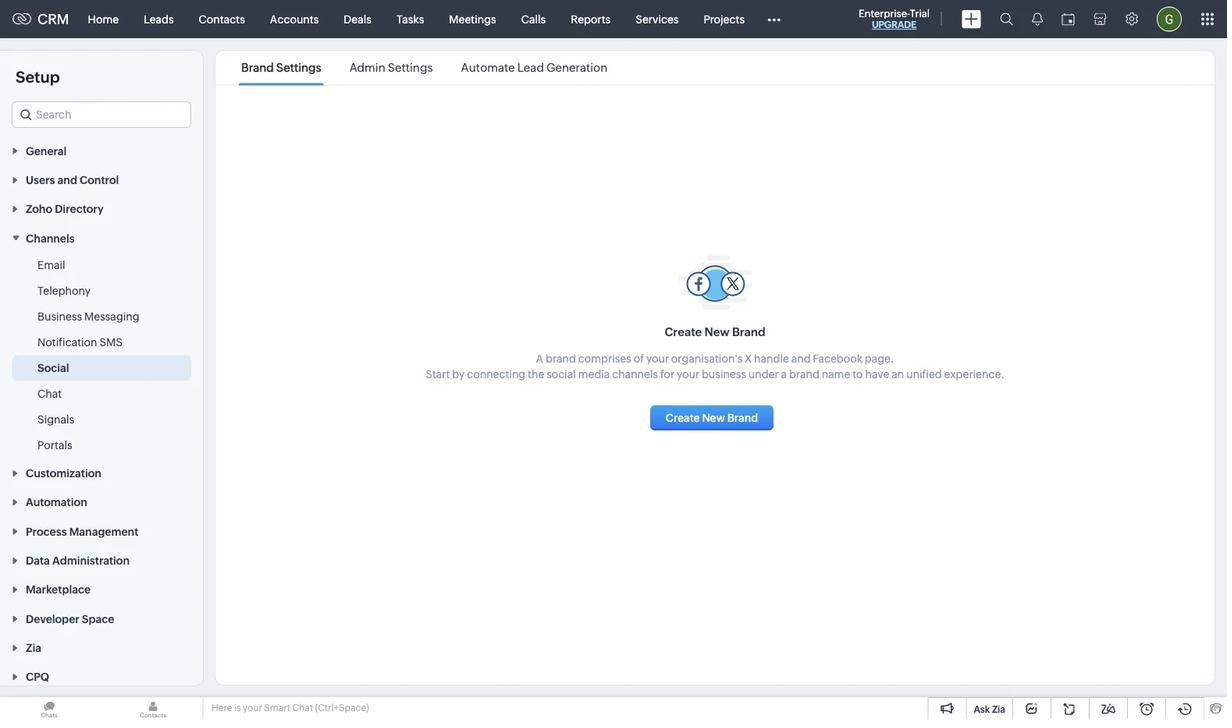 Task type: locate. For each thing, give the bounding box(es) containing it.
0 horizontal spatial and
[[57, 174, 77, 186]]

1 horizontal spatial settings
[[388, 61, 433, 75]]

media
[[578, 368, 610, 381]]

and
[[57, 174, 77, 186], [791, 353, 811, 365]]

comprises
[[578, 353, 631, 365]]

create menu image
[[962, 10, 981, 28]]

0 horizontal spatial zia
[[26, 642, 41, 655]]

brand settings
[[241, 61, 321, 75]]

organisation's
[[671, 353, 743, 365]]

new up organisation's
[[705, 326, 730, 339]]

handle
[[754, 353, 789, 365]]

and inside dropdown button
[[57, 174, 77, 186]]

to
[[853, 368, 863, 381]]

general
[[26, 145, 67, 157]]

chat
[[37, 387, 62, 400], [292, 703, 313, 714]]

users and control
[[26, 174, 119, 186]]

brand down business
[[727, 412, 758, 424]]

1 vertical spatial create new brand
[[666, 412, 758, 424]]

create menu element
[[952, 0, 991, 38]]

2 vertical spatial brand
[[727, 412, 758, 424]]

settings down accounts link
[[276, 61, 321, 75]]

1 horizontal spatial zia
[[992, 705, 1005, 715]]

0 vertical spatial your
[[646, 353, 669, 365]]

0 vertical spatial create new brand
[[665, 326, 766, 339]]

brand down contacts
[[241, 61, 274, 75]]

is
[[234, 703, 241, 714]]

channels
[[612, 368, 658, 381]]

settings for brand settings
[[276, 61, 321, 75]]

notification sms
[[37, 336, 123, 348]]

enterprise-trial upgrade
[[859, 7, 930, 30]]

2 horizontal spatial your
[[677, 368, 700, 381]]

create new brand inside "button"
[[666, 412, 758, 424]]

start
[[426, 368, 450, 381]]

tasks
[[396, 13, 424, 25]]

1 vertical spatial chat
[[292, 703, 313, 714]]

create up organisation's
[[665, 326, 702, 339]]

signals element
[[1023, 0, 1052, 38]]

0 vertical spatial zia
[[26, 642, 41, 655]]

your up for
[[646, 353, 669, 365]]

social
[[547, 368, 576, 381]]

2 settings from the left
[[388, 61, 433, 75]]

settings
[[276, 61, 321, 75], [388, 61, 433, 75]]

1 vertical spatial new
[[702, 412, 725, 424]]

0 horizontal spatial settings
[[276, 61, 321, 75]]

0 vertical spatial brand
[[546, 353, 576, 365]]

1 vertical spatial zia
[[992, 705, 1005, 715]]

zoho directory
[[26, 203, 104, 215]]

marketplace
[[26, 584, 91, 596]]

None field
[[12, 101, 191, 128]]

under
[[749, 368, 779, 381]]

chat right smart
[[292, 703, 313, 714]]

accounts link
[[257, 0, 331, 38]]

1 vertical spatial your
[[677, 368, 700, 381]]

and right handle
[[791, 353, 811, 365]]

zia right ask
[[992, 705, 1005, 715]]

brand right a
[[789, 368, 820, 381]]

calls link
[[509, 0, 558, 38]]

users
[[26, 174, 55, 186]]

contacts
[[199, 13, 245, 25]]

new down business
[[702, 412, 725, 424]]

projects
[[704, 13, 745, 25]]

your right for
[[677, 368, 700, 381]]

ask
[[974, 705, 990, 715]]

1 vertical spatial brand
[[789, 368, 820, 381]]

create new brand up organisation's
[[665, 326, 766, 339]]

profile image
[[1157, 7, 1182, 32]]

create down for
[[666, 412, 700, 424]]

space
[[82, 613, 114, 626]]

0 horizontal spatial your
[[243, 703, 262, 714]]

channels region
[[0, 252, 203, 459]]

users and control button
[[0, 165, 203, 194]]

services link
[[623, 0, 691, 38]]

automate lead generation link
[[459, 61, 610, 75]]

customization button
[[0, 459, 203, 488]]

search element
[[991, 0, 1023, 38]]

business messaging
[[37, 310, 139, 323]]

tasks link
[[384, 0, 437, 38]]

brand settings link
[[239, 61, 324, 75]]

chat down social link
[[37, 387, 62, 400]]

here is your smart chat (ctrl+space)
[[212, 703, 369, 714]]

calendar image
[[1062, 13, 1075, 25]]

0 vertical spatial chat
[[37, 387, 62, 400]]

new inside "button"
[[702, 412, 725, 424]]

management
[[69, 526, 138, 538]]

0 vertical spatial and
[[57, 174, 77, 186]]

brand up x
[[732, 326, 766, 339]]

1 horizontal spatial chat
[[292, 703, 313, 714]]

and right 'users'
[[57, 174, 77, 186]]

reports
[[571, 13, 611, 25]]

trial
[[910, 7, 930, 19]]

chats image
[[0, 698, 98, 720]]

1 horizontal spatial and
[[791, 353, 811, 365]]

portals link
[[37, 437, 72, 453]]

list
[[227, 51, 622, 85]]

by
[[452, 368, 465, 381]]

ask zia
[[974, 705, 1005, 715]]

and inside a brand comprises of your organisation's x handle and facebook page. start by connecting the social media channels for your business under a brand name to have an unified experience.
[[791, 353, 811, 365]]

1 vertical spatial create
[[666, 412, 700, 424]]

here
[[212, 703, 232, 714]]

0 vertical spatial brand
[[241, 61, 274, 75]]

reports link
[[558, 0, 623, 38]]

generation
[[546, 61, 608, 75]]

your right 'is'
[[243, 703, 262, 714]]

1 vertical spatial and
[[791, 353, 811, 365]]

zia up cpq
[[26, 642, 41, 655]]

create new brand down business
[[666, 412, 758, 424]]

meetings link
[[437, 0, 509, 38]]

new
[[705, 326, 730, 339], [702, 412, 725, 424]]

automation button
[[0, 488, 203, 517]]

list containing brand settings
[[227, 51, 622, 85]]

create
[[665, 326, 702, 339], [666, 412, 700, 424]]

settings right the admin
[[388, 61, 433, 75]]

brand up 'social'
[[546, 353, 576, 365]]

zia button
[[0, 633, 203, 663]]

meetings
[[449, 13, 496, 25]]

channels button
[[0, 223, 203, 252]]

zoho directory button
[[0, 194, 203, 223]]

0 horizontal spatial chat
[[37, 387, 62, 400]]

accounts
[[270, 13, 319, 25]]

upgrade
[[872, 20, 917, 30]]

enterprise-
[[859, 7, 910, 19]]

the
[[528, 368, 544, 381]]

1 settings from the left
[[276, 61, 321, 75]]

your
[[646, 353, 669, 365], [677, 368, 700, 381], [243, 703, 262, 714]]



Task type: describe. For each thing, give the bounding box(es) containing it.
leads
[[144, 13, 174, 25]]

have
[[865, 368, 889, 381]]

a brand comprises of your organisation's x handle and facebook page. start by connecting the social media channels for your business under a brand name to have an unified experience.
[[426, 353, 1005, 381]]

signals link
[[37, 412, 74, 427]]

facebook
[[813, 353, 863, 365]]

directory
[[55, 203, 104, 215]]

sms
[[99, 336, 123, 348]]

deals link
[[331, 0, 384, 38]]

automate lead generation
[[461, 61, 608, 75]]

data administration button
[[0, 546, 203, 575]]

administration
[[52, 555, 130, 567]]

contacts image
[[104, 698, 202, 720]]

telephony
[[37, 284, 91, 297]]

customization
[[26, 467, 101, 480]]

developer
[[26, 613, 79, 626]]

connecting
[[467, 368, 526, 381]]

developer space button
[[0, 604, 203, 633]]

business
[[702, 368, 746, 381]]

control
[[80, 174, 119, 186]]

contacts link
[[186, 0, 257, 38]]

a
[[781, 368, 787, 381]]

0 vertical spatial new
[[705, 326, 730, 339]]

automation
[[26, 497, 87, 509]]

Search text field
[[12, 102, 190, 127]]

1 horizontal spatial brand
[[789, 368, 820, 381]]

chat inside channels region
[[37, 387, 62, 400]]

cpq button
[[0, 663, 203, 692]]

admin
[[350, 61, 385, 75]]

for
[[660, 368, 675, 381]]

home link
[[75, 0, 131, 38]]

portals
[[37, 439, 72, 451]]

lead
[[517, 61, 544, 75]]

data administration
[[26, 555, 130, 567]]

zoho
[[26, 203, 52, 215]]

data
[[26, 555, 50, 567]]

create inside "button"
[[666, 412, 700, 424]]

an
[[892, 368, 904, 381]]

0 vertical spatial create
[[665, 326, 702, 339]]

setup
[[16, 68, 60, 86]]

email link
[[37, 257, 65, 273]]

process
[[26, 526, 67, 538]]

crm link
[[12, 11, 69, 27]]

projects link
[[691, 0, 757, 38]]

brand inside "button"
[[727, 412, 758, 424]]

search image
[[1000, 12, 1013, 26]]

zia inside dropdown button
[[26, 642, 41, 655]]

x
[[745, 353, 752, 365]]

profile element
[[1148, 0, 1191, 38]]

0 horizontal spatial brand
[[546, 353, 576, 365]]

unified
[[906, 368, 942, 381]]

leads link
[[131, 0, 186, 38]]

telephony link
[[37, 283, 91, 298]]

2 vertical spatial your
[[243, 703, 262, 714]]

notification sms link
[[37, 334, 123, 350]]

chat link
[[37, 386, 62, 402]]

admin settings
[[350, 61, 433, 75]]

home
[[88, 13, 119, 25]]

create new brand button
[[650, 406, 774, 431]]

business messaging link
[[37, 309, 139, 324]]

channels
[[26, 232, 75, 245]]

name
[[822, 368, 850, 381]]

cpq
[[26, 671, 49, 684]]

smart
[[264, 703, 290, 714]]

1 vertical spatial brand
[[732, 326, 766, 339]]

process management
[[26, 526, 138, 538]]

automate
[[461, 61, 515, 75]]

1 horizontal spatial your
[[646, 353, 669, 365]]

settings for admin settings
[[388, 61, 433, 75]]

crm
[[37, 11, 69, 27]]

deals
[[344, 13, 372, 25]]

signals image
[[1032, 12, 1043, 26]]

developer space
[[26, 613, 114, 626]]

social
[[37, 362, 69, 374]]

admin settings link
[[347, 61, 435, 75]]

marketplace button
[[0, 575, 203, 604]]

Other Modules field
[[757, 7, 791, 32]]

experience.
[[944, 368, 1005, 381]]

process management button
[[0, 517, 203, 546]]

of
[[634, 353, 644, 365]]

a
[[536, 353, 543, 365]]

messaging
[[84, 310, 139, 323]]

services
[[636, 13, 679, 25]]

brand inside list
[[241, 61, 274, 75]]

email
[[37, 259, 65, 271]]

business
[[37, 310, 82, 323]]

signals
[[37, 413, 74, 426]]

(ctrl+space)
[[315, 703, 369, 714]]



Task type: vqa. For each thing, say whether or not it's contained in the screenshot.
the Name, inside the Salutation, First Name, Last Name field
no



